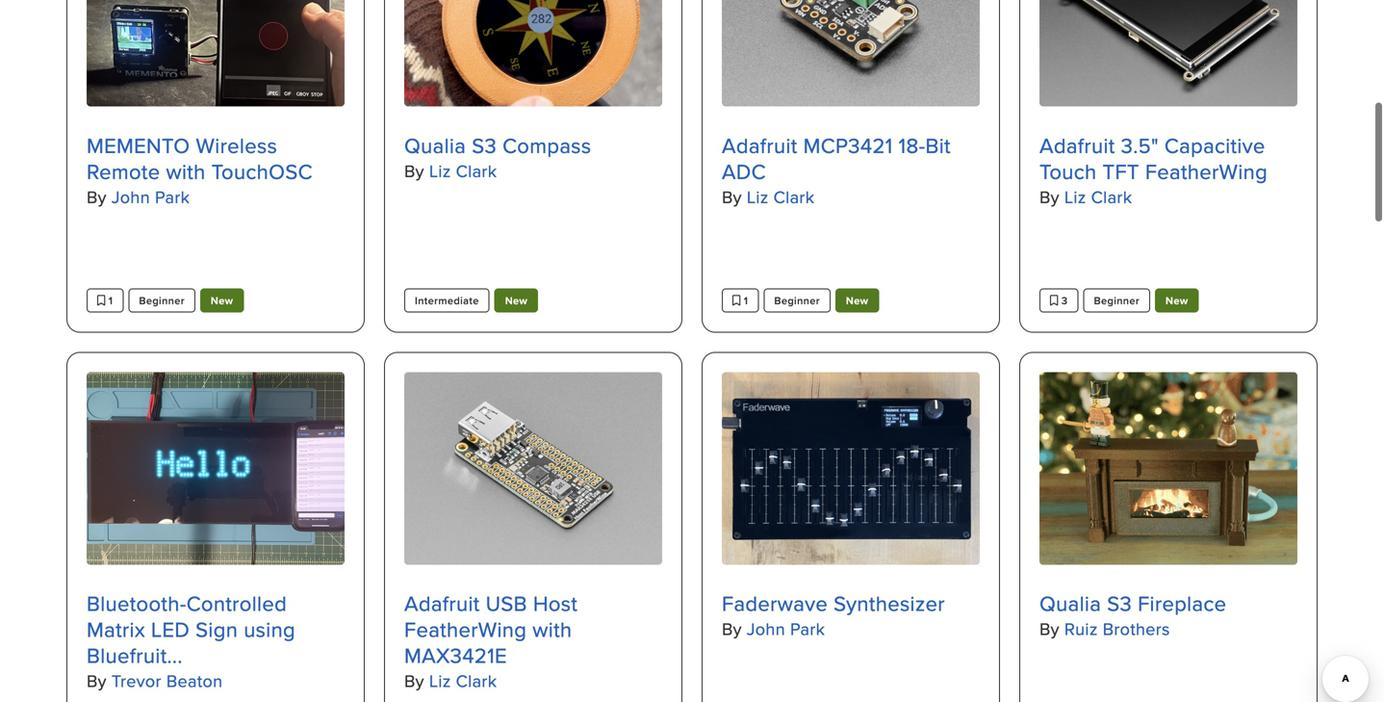 Task type: locate. For each thing, give the bounding box(es) containing it.
1 horizontal spatial park
[[791, 616, 826, 641]]

qualia
[[404, 130, 466, 160], [1040, 589, 1102, 618]]

0 horizontal spatial 1
[[106, 293, 113, 308]]

faderwave synthesizer link
[[722, 589, 980, 618]]

qualia inside qualia s3 compass by liz clark
[[404, 130, 466, 160]]

bluetooth-controlled matrix led sign using bluefruit... by trevor beaton
[[87, 589, 296, 693]]

1 horizontal spatial s3
[[1108, 589, 1133, 618]]

qualia inside qualia s3 fireplace by ruiz brothers
[[1040, 589, 1102, 618]]

0 vertical spatial qualia
[[404, 130, 466, 160]]

new
[[211, 293, 233, 308], [505, 293, 528, 308], [846, 293, 869, 308], [1166, 293, 1189, 308]]

0 horizontal spatial park
[[155, 184, 190, 209]]

adafruit mcp3421 18-bit adc link
[[722, 130, 980, 186]]

2 horizontal spatial beginner
[[1094, 293, 1140, 308]]

0 vertical spatial featherwing
[[1146, 156, 1268, 186]]

with
[[166, 156, 206, 186], [533, 615, 572, 644]]

mcp3421
[[804, 130, 893, 160]]

by inside bluetooth-controlled matrix led sign using bluefruit... by trevor beaton
[[87, 668, 107, 693]]

1 horizontal spatial adafruit
[[722, 130, 798, 160]]

adafruit usb host featherwing with max3421e link
[[404, 589, 663, 670]]

top angle view of the cap touch featherwing image
[[1040, 0, 1298, 107]]

4 new from the left
[[1166, 293, 1189, 308]]

0 vertical spatial with
[[166, 156, 206, 186]]

1
[[106, 293, 113, 308], [741, 293, 749, 308]]

beaton
[[166, 668, 223, 693]]

0 horizontal spatial featherwing
[[404, 615, 527, 644]]

3 new from the left
[[846, 293, 869, 308]]

liz clark link for max3421e
[[429, 668, 497, 693]]

0 vertical spatial john park link
[[112, 184, 190, 209]]

0 vertical spatial s3
[[472, 130, 497, 160]]

1 vertical spatial park
[[791, 616, 826, 641]]

clark inside adafruit usb host featherwing with max3421e by liz clark
[[456, 668, 497, 693]]

intermediate
[[415, 293, 479, 308]]

featherwing left "host"
[[404, 615, 527, 644]]

ruiz brothers link
[[1065, 616, 1171, 641]]

2 new from the left
[[505, 293, 528, 308]]

max3421e
[[404, 641, 507, 670]]

clark inside qualia s3 compass by liz clark
[[456, 158, 497, 183]]

liz clark link
[[429, 158, 497, 183], [747, 184, 815, 209], [1065, 184, 1133, 209], [429, 668, 497, 693]]

adafruit
[[722, 130, 798, 160], [1040, 130, 1116, 160], [404, 589, 480, 618]]

an iphone held near a square digital camera in front of a model of san francisco image
[[87, 0, 345, 107]]

featherwing inside adafruit 3.5" capacitive touch tft featherwing by liz clark
[[1146, 156, 1268, 186]]

with right remote
[[166, 156, 206, 186]]

park left synthesizer
[[791, 616, 826, 641]]

adafruit for adafruit usb host featherwing with max3421e
[[404, 589, 480, 618]]

adafruit inside adafruit mcp3421 18-bit adc by liz clark
[[722, 130, 798, 160]]

s3 inside qualia s3 compass by liz clark
[[472, 130, 497, 160]]

host
[[533, 589, 578, 618]]

clark down usb
[[456, 668, 497, 693]]

liz
[[429, 158, 451, 183], [747, 184, 769, 209], [1065, 184, 1087, 209], [429, 668, 451, 693]]

liz clark link left compass
[[429, 158, 497, 183]]

park
[[155, 184, 190, 209], [791, 616, 826, 641]]

featherwing right tft
[[1146, 156, 1268, 186]]

adafruit inside adafruit usb host featherwing with max3421e by liz clark
[[404, 589, 480, 618]]

0 horizontal spatial with
[[166, 156, 206, 186]]

by inside qualia s3 compass by liz clark
[[404, 158, 425, 183]]

adc
[[722, 156, 766, 186]]

0 vertical spatial park
[[155, 184, 190, 209]]

3 beginner from the left
[[1094, 293, 1140, 308]]

liz clark link down 3.5"
[[1065, 184, 1133, 209]]

2 1 from the left
[[741, 293, 749, 308]]

s3
[[472, 130, 497, 160], [1108, 589, 1133, 618]]

s3 inside qualia s3 fireplace by ruiz brothers
[[1108, 589, 1133, 618]]

adafruit 3.5" capacitive touch tft featherwing by liz clark
[[1040, 130, 1268, 209]]

liz clark link for by
[[747, 184, 815, 209]]

clark left compass
[[456, 158, 497, 183]]

adafruit inside adafruit 3.5" capacitive touch tft featherwing by liz clark
[[1040, 130, 1116, 160]]

liz clark link down usb
[[429, 668, 497, 693]]

qualia for qualia s3 fireplace
[[1040, 589, 1102, 618]]

1 vertical spatial john
[[747, 616, 786, 641]]

by
[[404, 158, 425, 183], [87, 184, 107, 209], [722, 184, 742, 209], [1040, 184, 1060, 209], [722, 616, 742, 641], [1040, 616, 1060, 641], [87, 668, 107, 693], [404, 668, 425, 693]]

featherwing
[[1146, 156, 1268, 186], [404, 615, 527, 644]]

2 beginner from the left
[[775, 293, 820, 308]]

clark
[[456, 158, 497, 183], [774, 184, 815, 209], [1092, 184, 1133, 209], [456, 668, 497, 693]]

new for adafruit mcp3421 18-bit adc
[[846, 293, 869, 308]]

controlled
[[187, 589, 287, 618]]

0 horizontal spatial qualia
[[404, 130, 466, 160]]

capacitive
[[1165, 130, 1266, 160]]

john park link for with
[[112, 184, 190, 209]]

0 horizontal spatial john park link
[[112, 184, 190, 209]]

by inside faderwave synthesizer by john park
[[722, 616, 742, 641]]

1 horizontal spatial 1
[[741, 293, 749, 308]]

bit
[[926, 130, 951, 160]]

1 vertical spatial s3
[[1108, 589, 1133, 618]]

featherwing inside adafruit usb host featherwing with max3421e by liz clark
[[404, 615, 527, 644]]

0 horizontal spatial beginner
[[139, 293, 185, 308]]

adafruit left 3.5"
[[1040, 130, 1116, 160]]

1 vertical spatial featherwing
[[404, 615, 527, 644]]

0 vertical spatial john
[[112, 184, 150, 209]]

matrix
[[87, 615, 145, 644]]

bluetooth-
[[87, 589, 187, 618]]

remote
[[87, 156, 160, 186]]

brothers
[[1103, 616, 1171, 641]]

bluetooth-controlled matrix led sign using bluefruit... link
[[87, 589, 345, 670]]

with inside adafruit usb host featherwing with max3421e by liz clark
[[533, 615, 572, 644]]

0 horizontal spatial s3
[[472, 130, 497, 160]]

liz inside adafruit 3.5" capacitive touch tft featherwing by liz clark
[[1065, 184, 1087, 209]]

18-
[[899, 130, 926, 160]]

1 vertical spatial with
[[533, 615, 572, 644]]

clark right adc
[[774, 184, 815, 209]]

new for adafruit 3.5" capacitive touch tft featherwing
[[1166, 293, 1189, 308]]

clark down 3.5"
[[1092, 184, 1133, 209]]

liz clark link for clark
[[429, 158, 497, 183]]

1 horizontal spatial qualia
[[1040, 589, 1102, 618]]

qualia for qualia s3 compass
[[404, 130, 466, 160]]

1 horizontal spatial with
[[533, 615, 572, 644]]

ruiz
[[1065, 616, 1099, 641]]

1 1 from the left
[[106, 293, 113, 308]]

adafruit left mcp3421
[[722, 130, 798, 160]]

park down memento
[[155, 184, 190, 209]]

synthesizer
[[834, 589, 946, 618]]

tft
[[1103, 156, 1140, 186]]

s3 right ruiz
[[1108, 589, 1133, 618]]

1 horizontal spatial john park link
[[747, 616, 826, 641]]

0 horizontal spatial john
[[112, 184, 150, 209]]

black synthesizer with 16 faders image
[[722, 372, 980, 565]]

1 new from the left
[[211, 293, 233, 308]]

beginner
[[139, 293, 185, 308], [775, 293, 820, 308], [1094, 293, 1140, 308]]

touchosc
[[212, 156, 313, 186]]

3.5"
[[1122, 130, 1159, 160]]

liz clark link down mcp3421
[[747, 184, 815, 209]]

with right usb
[[533, 615, 572, 644]]

john park link for john
[[747, 616, 826, 641]]

1 vertical spatial john park link
[[747, 616, 826, 641]]

john park link
[[112, 184, 190, 209], [747, 616, 826, 641]]

0 horizontal spatial adafruit
[[404, 589, 480, 618]]

bluefruit...
[[87, 641, 183, 670]]

s3 left compass
[[472, 130, 497, 160]]

faderwave
[[722, 589, 828, 618]]

1 horizontal spatial beginner
[[775, 293, 820, 308]]

1 beginner from the left
[[139, 293, 185, 308]]

adafruit for adafruit 3.5" capacitive touch tft featherwing
[[1040, 130, 1116, 160]]

trevor beaton link
[[112, 668, 223, 693]]

john
[[112, 184, 150, 209], [747, 616, 786, 641]]

adafruit for adafruit mcp3421 18-bit adc
[[722, 130, 798, 160]]

1 vertical spatial qualia
[[1040, 589, 1102, 618]]

adafruit up max3421e at left bottom
[[404, 589, 480, 618]]

2 horizontal spatial adafruit
[[1040, 130, 1116, 160]]

1 horizontal spatial featherwing
[[1146, 156, 1268, 186]]

john inside memento wireless remote with touchosc by john park
[[112, 184, 150, 209]]

clark inside adafruit 3.5" capacitive touch tft featherwing by liz clark
[[1092, 184, 1133, 209]]

1 horizontal spatial john
[[747, 616, 786, 641]]



Task type: describe. For each thing, give the bounding box(es) containing it.
liz inside adafruit mcp3421 18-bit adc by liz clark
[[747, 184, 769, 209]]

beginner for adc
[[775, 293, 820, 308]]

by inside qualia s3 fireplace by ruiz brothers
[[1040, 616, 1060, 641]]

memento
[[87, 130, 190, 160]]

s3 for fireplace
[[1108, 589, 1133, 618]]

trevor
[[112, 668, 162, 693]]

1 for memento wireless remote with touchosc
[[106, 293, 113, 308]]

by inside adafruit mcp3421 18-bit adc by liz clark
[[722, 184, 742, 209]]

liz inside qualia s3 compass by liz clark
[[429, 158, 451, 183]]

by inside adafruit 3.5" capacitive touch tft featherwing by liz clark
[[1040, 184, 1060, 209]]

qualia s3 fireplace by ruiz brothers
[[1040, 589, 1227, 641]]

john inside faderwave synthesizer by john park
[[747, 616, 786, 641]]

qualia s3 compass link
[[404, 130, 663, 160]]

top angle view of the adc image
[[722, 0, 980, 107]]

clark inside adafruit mcp3421 18-bit adc by liz clark
[[774, 184, 815, 209]]

adafruit 3.5" capacitive touch tft featherwing link
[[1040, 130, 1298, 186]]

memento wireless remote with touchosc by john park
[[87, 130, 313, 209]]

wireless
[[196, 130, 278, 160]]

beginner for touchosc
[[139, 293, 185, 308]]

park inside memento wireless remote with touchosc by john park
[[155, 184, 190, 209]]

bluefruit connect to display and update text image
[[87, 372, 345, 565]]

park inside faderwave synthesizer by john park
[[791, 616, 826, 641]]

led
[[151, 615, 190, 644]]

by inside adafruit usb host featherwing with max3421e by liz clark
[[404, 668, 425, 693]]

liz clark link for featherwing
[[1065, 184, 1133, 209]]

qualia s3 fireplace link
[[1040, 589, 1298, 618]]

usb
[[486, 589, 528, 618]]

faderwave synthesizer by john park
[[722, 589, 946, 641]]

1 for adafruit mcp3421 18-bit adc
[[741, 293, 749, 308]]

touch
[[1040, 156, 1097, 186]]

adafruit usb host featherwing with max3421e by liz clark
[[404, 589, 578, 693]]

by inside memento wireless remote with touchosc by john park
[[87, 184, 107, 209]]

beginner for tft
[[1094, 293, 1140, 308]]

compass
[[503, 130, 592, 160]]

sign
[[196, 615, 238, 644]]

liz inside adafruit usb host featherwing with max3421e by liz clark
[[429, 668, 451, 693]]

new for memento wireless remote with touchosc
[[211, 293, 233, 308]]

adafruit mcp3421 18-bit adc by liz clark
[[722, 130, 951, 209]]

3
[[1059, 293, 1068, 308]]

top angle view of the featherwing image
[[404, 372, 663, 565]]

using
[[244, 615, 296, 644]]

fireplace
[[1138, 589, 1227, 618]]

s3 for compass
[[472, 130, 497, 160]]

memento wireless remote with touchosc link
[[87, 130, 345, 186]]

with inside memento wireless remote with touchosc by john park
[[166, 156, 206, 186]]

qualia s3 compass by liz clark
[[404, 130, 592, 183]]



Task type: vqa. For each thing, say whether or not it's contained in the screenshot.
MEMENTO Wireless Remote with TouchOSC the 1
yes



